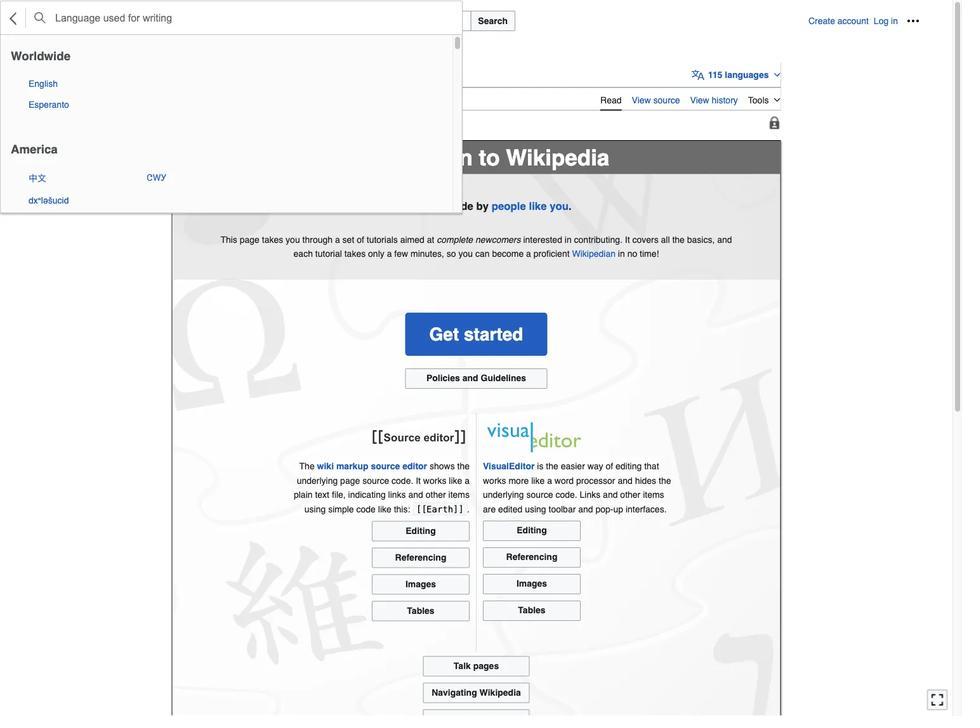 Task type: locate. For each thing, give the bounding box(es) containing it.
1 horizontal spatial editing link
[[483, 521, 581, 541]]

it up no
[[625, 235, 630, 245]]

2 view from the left
[[690, 95, 710, 105]]

1 horizontal spatial referencing
[[506, 552, 558, 562]]

english link down dxʷləšucid link
[[23, 212, 109, 232]]

1 horizontal spatial you
[[459, 249, 473, 259]]

plain
[[294, 490, 313, 500]]

1 english link from the top
[[23, 73, 119, 94]]

and down links
[[578, 504, 593, 514]]

0 horizontal spatial tables
[[407, 606, 435, 616]]

2 using from the left
[[525, 504, 546, 514]]

0 vertical spatial of
[[357, 235, 364, 245]]

more
[[509, 476, 529, 486]]

1 horizontal spatial images
[[517, 579, 547, 589]]

0 horizontal spatial other
[[426, 490, 446, 500]]

proficient
[[534, 249, 570, 259]]

0 horizontal spatial editing link
[[372, 521, 470, 542]]

links
[[388, 490, 406, 500]]

like right the people
[[529, 200, 547, 212]]

0 horizontal spatial it
[[416, 476, 421, 486]]

other
[[426, 490, 446, 500], [620, 490, 641, 500]]

takes right this
[[262, 235, 283, 245]]

0 vertical spatial underlying
[[297, 476, 338, 486]]

view inside 'link'
[[690, 95, 710, 105]]

1 vertical spatial .
[[467, 504, 470, 514]]

code. inside shows the underlying page source code. it works like a plain text file, indicating links and other items using simple code like this:
[[392, 476, 413, 486]]

0 horizontal spatial editing
[[406, 526, 436, 536]]

you right 'so' at the top left of the page
[[459, 249, 473, 259]]

1 vertical spatial is
[[537, 462, 544, 472]]

and up pop-
[[603, 490, 618, 500]]

code
[[356, 504, 376, 514]]

tutorial
[[315, 249, 342, 259]]

in for wikipedian in no time!
[[618, 249, 625, 259]]

referencing for editing link corresponding to rightmost the tables link
[[506, 552, 558, 562]]

the free encyclopedia image
[[97, 24, 172, 32]]

the right all
[[673, 235, 685, 245]]

code. up links
[[392, 476, 413, 486]]

view right "read"
[[632, 95, 651, 105]]

of right set
[[357, 235, 364, 245]]

the
[[299, 462, 315, 472]]

read
[[601, 95, 622, 105]]

0 horizontal spatial using
[[305, 504, 326, 514]]

all
[[661, 235, 670, 245]]

and right 'policies'
[[463, 373, 478, 384]]

works down "visualeditor" in the bottom right of the page
[[483, 476, 506, 486]]

1 vertical spatial page
[[340, 476, 360, 486]]

0 vertical spatial it
[[625, 235, 630, 245]]

0 vertical spatial is
[[434, 200, 443, 212]]

中文
[[29, 172, 46, 185]]

items up interfaces.
[[643, 490, 664, 500]]

and
[[717, 235, 732, 245], [463, 373, 478, 384], [618, 476, 633, 486], [408, 490, 423, 500], [603, 490, 618, 500], [578, 504, 593, 514]]

0 horizontal spatial referencing link
[[372, 548, 470, 568]]

1 vertical spatial in
[[565, 235, 572, 245]]

referencing down this:
[[395, 552, 447, 563]]

interfaces.
[[626, 504, 667, 514]]

a left word at the bottom
[[547, 476, 552, 486]]

and right basics, at the top right of the page
[[717, 235, 732, 245]]

create account link
[[809, 16, 869, 26]]

underlying inside shows the underlying page source code. it works like a plain text file, indicating links and other items using simple code like this:
[[297, 476, 338, 486]]

. up proficient
[[569, 200, 572, 212]]

aimed
[[400, 235, 425, 245]]

like
[[529, 200, 547, 212], [449, 476, 462, 486], [531, 476, 545, 486], [378, 504, 392, 514]]

using inside shows the underlying page source code. it works like a plain text file, indicating links and other items using simple code like this:
[[305, 504, 326, 514]]

visualeditor
[[483, 462, 535, 472]]

editing down this:
[[406, 526, 436, 536]]

1 horizontal spatial takes
[[345, 249, 366, 259]]

items
[[449, 490, 470, 500], [643, 490, 664, 500]]

editing link for the tables link to the left
[[372, 521, 470, 542]]

in inside "interested in contributing. it covers all the basics, and each tutorial takes only a few minutes, so you can become a proficient"
[[565, 235, 572, 245]]

images link for rightmost the tables link
[[483, 574, 581, 595]]

works for other
[[423, 476, 447, 486]]

1 vertical spatial english
[[29, 217, 58, 227]]

underlying
[[297, 476, 338, 486], [483, 490, 524, 500]]

tutorials
[[367, 235, 398, 245]]

toolbar
[[549, 504, 576, 514]]

2 english link from the top
[[23, 212, 109, 232]]

1 horizontal spatial code.
[[556, 490, 577, 500]]

2 horizontal spatial you
[[550, 200, 569, 212]]

1 vertical spatial it
[[416, 476, 421, 486]]

0 horizontal spatial images link
[[372, 575, 470, 595]]

2 horizontal spatial in
[[891, 16, 898, 26]]

menu image
[[33, 15, 46, 27]]

a up [[earth]] . at bottom
[[465, 476, 470, 486]]

of right way
[[606, 462, 613, 472]]

1 horizontal spatial referencing link
[[483, 548, 581, 568]]

visualeditor link
[[483, 462, 535, 472]]

using
[[305, 504, 326, 514], [525, 504, 546, 514]]

images link
[[483, 574, 581, 595], [372, 575, 470, 595]]

interested
[[523, 235, 562, 245]]

1 works from the left
[[423, 476, 447, 486]]

using down text
[[305, 504, 326, 514]]

tables for the tables link to the left
[[407, 606, 435, 616]]

introduction
[[343, 145, 473, 170]]

personal tools navigation
[[809, 11, 924, 31]]

items up [[earth]] . at bottom
[[449, 490, 470, 500]]

other up up at the right bottom of the page
[[620, 490, 641, 500]]

[[earth]] .
[[416, 504, 470, 515]]

1 vertical spatial english link
[[23, 212, 109, 232]]

is left the made
[[434, 200, 443, 212]]

Language used for writing text field
[[54, 8, 449, 28]]

0 vertical spatial you
[[550, 200, 569, 212]]

and right links
[[408, 490, 423, 500]]

in up proficient
[[565, 235, 572, 245]]

basics,
[[687, 235, 715, 245]]

are
[[483, 504, 496, 514]]

way
[[588, 462, 603, 472]]

underlying up text
[[297, 476, 338, 486]]

1 horizontal spatial other
[[620, 490, 641, 500]]

wikipedia is made by people like you .
[[381, 200, 572, 212]]

0 horizontal spatial works
[[423, 476, 447, 486]]

tables
[[518, 605, 546, 616], [407, 606, 435, 616]]

page
[[240, 235, 260, 245], [340, 476, 360, 486]]

1 horizontal spatial tables
[[518, 605, 546, 616]]

takes down set
[[345, 249, 366, 259]]

0 horizontal spatial referencing
[[395, 552, 447, 563]]

Search search field
[[198, 11, 809, 31]]

items inside is the easier way of editing that works more like a word processor and hides the underlying source code. links and other items are edited using toolbar and pop-up interfaces.
[[643, 490, 664, 500]]

editing for the tables link to the left
[[406, 526, 436, 536]]

referencing down "edited"
[[506, 552, 558, 562]]

2 vertical spatial wikipedia
[[480, 688, 521, 698]]

get
[[429, 325, 459, 345]]

items inside shows the underlying page source code. it works like a plain text file, indicating links and other items using simple code like this:
[[449, 490, 470, 500]]

it down editor
[[416, 476, 421, 486]]

each
[[294, 249, 313, 259]]

1 horizontal spatial items
[[643, 490, 664, 500]]

1 horizontal spatial images link
[[483, 574, 581, 595]]

images
[[517, 579, 547, 589], [406, 579, 436, 589]]

0 vertical spatial english
[[29, 78, 58, 89]]

this:
[[394, 504, 410, 514]]

works down shows
[[423, 476, 447, 486]]

0 vertical spatial .
[[569, 200, 572, 212]]

1 horizontal spatial in
[[618, 249, 625, 259]]

images for the tables link to the left
[[406, 579, 436, 589]]

wikipedia
[[506, 145, 610, 170], [381, 200, 431, 212], [480, 688, 521, 698]]

1 vertical spatial takes
[[345, 249, 366, 259]]

like right more in the bottom of the page
[[531, 476, 545, 486]]

you inside "interested in contributing. it covers all the basics, and each tutorial takes only a few minutes, so you can become a proficient"
[[459, 249, 473, 259]]

log in and more options image
[[907, 15, 920, 27]]

0 horizontal spatial of
[[357, 235, 364, 245]]

underlying inside is the easier way of editing that works more like a word processor and hides the underlying source code. links and other items are edited using toolbar and pop-up interfaces.
[[483, 490, 524, 500]]

tables for rightmost the tables link
[[518, 605, 546, 616]]

underlying up "edited"
[[483, 490, 524, 500]]

english down dxʷləšucid
[[29, 217, 58, 227]]

2 english from the top
[[29, 217, 58, 227]]

2 other from the left
[[620, 490, 641, 500]]

other inside shows the underlying page source code. it works like a plain text file, indicating links and other items using simple code like this:
[[426, 490, 446, 500]]

and inside shows the underlying page source code. it works like a plain text file, indicating links and other items using simple code like this:
[[408, 490, 423, 500]]

get started link
[[405, 313, 548, 356]]

referencing link down this:
[[372, 548, 470, 568]]

0 horizontal spatial in
[[565, 235, 572, 245]]

.
[[569, 200, 572, 212], [467, 504, 470, 514]]

115 languages
[[708, 70, 769, 80]]

1 horizontal spatial view
[[690, 95, 710, 105]]

1 horizontal spatial works
[[483, 476, 506, 486]]

english
[[29, 78, 58, 89], [29, 217, 58, 227]]

referencing link
[[483, 548, 581, 568], [372, 548, 470, 568]]

2 items from the left
[[643, 490, 664, 500]]

english up esperanto on the left top of the page
[[29, 78, 58, 89]]

1 using from the left
[[305, 504, 326, 514]]

1 view from the left
[[632, 95, 651, 105]]

1 vertical spatial code.
[[556, 490, 577, 500]]

0 horizontal spatial code.
[[392, 476, 413, 486]]

log in link
[[874, 16, 898, 26]]

editing
[[517, 525, 547, 536], [406, 526, 436, 536]]

you up interested
[[550, 200, 569, 212]]

using right "edited"
[[525, 504, 546, 514]]

interested in contributing. it covers all the basics, and each tutorial takes only a few minutes, so you can become a proficient
[[294, 235, 732, 259]]

page semi-protected image
[[768, 116, 781, 129]]

account
[[838, 16, 869, 26]]

code. down word at the bottom
[[556, 490, 577, 500]]

it inside shows the underlying page source code. it works like a plain text file, indicating links and other items using simple code like this:
[[416, 476, 421, 486]]

115
[[708, 70, 723, 80]]

2 vertical spatial you
[[459, 249, 473, 259]]

0 horizontal spatial underlying
[[297, 476, 338, 486]]

is
[[434, 200, 443, 212], [537, 462, 544, 472]]

0 vertical spatial english link
[[23, 73, 119, 94]]

1 horizontal spatial using
[[525, 504, 546, 514]]

in right log
[[891, 16, 898, 26]]

0 horizontal spatial tables link
[[372, 601, 470, 622]]

works inside shows the underlying page source code. it works like a plain text file, indicating links and other items using simple code like this:
[[423, 476, 447, 486]]

0 horizontal spatial .
[[467, 504, 470, 514]]

0 horizontal spatial images
[[406, 579, 436, 589]]

0 vertical spatial in
[[891, 16, 898, 26]]

you
[[550, 200, 569, 212], [286, 235, 300, 245], [459, 249, 473, 259]]

1 horizontal spatial underlying
[[483, 490, 524, 500]]

is down wikipedia:visualeditor/user guide image
[[537, 462, 544, 472]]

2 works from the left
[[483, 476, 506, 486]]

the inside "interested in contributing. it covers all the basics, and each tutorial takes only a few minutes, so you can become a proficient"
[[673, 235, 685, 245]]

source down wiki markup source editor link
[[363, 476, 389, 486]]

referencing
[[506, 552, 558, 562], [395, 552, 447, 563]]

processor
[[576, 476, 615, 486]]

view left "history"
[[690, 95, 710, 105]]

1 english from the top
[[29, 78, 58, 89]]

like inside is the easier way of editing that works more like a word processor and hides the underlying source code. links and other items are edited using toolbar and pop-up interfaces.
[[531, 476, 545, 486]]

0 vertical spatial page
[[240, 235, 260, 245]]

editing link
[[483, 521, 581, 541], [372, 521, 470, 542]]

page down 'markup'
[[340, 476, 360, 486]]

using inside is the easier way of editing that works more like a word processor and hides the underlying source code. links and other items are edited using toolbar and pop-up interfaces.
[[525, 504, 546, 514]]

it
[[625, 235, 630, 245], [416, 476, 421, 486]]

Search Wikipedia search field
[[213, 11, 471, 31]]

introduction to wikipedia main content
[[167, 57, 789, 717]]

2 vertical spatial in
[[618, 249, 625, 259]]

0 horizontal spatial is
[[434, 200, 443, 212]]

wiki
[[317, 462, 334, 472]]

None text field
[[54, 8, 449, 28]]

english link
[[23, 73, 119, 94], [23, 212, 109, 232]]

source down more in the bottom of the page
[[527, 490, 553, 500]]

wikipedia:visualeditor/user guide image
[[483, 420, 585, 455]]

made
[[446, 200, 473, 212]]

1 vertical spatial underlying
[[483, 490, 524, 500]]

language progressive image
[[692, 68, 704, 81]]

source left the view history
[[654, 95, 680, 105]]

. left are
[[467, 504, 470, 514]]

editing link down this:
[[372, 521, 470, 542]]

editing for rightmost the tables link
[[517, 525, 547, 536]]

page right this
[[240, 235, 260, 245]]

editing down "edited"
[[517, 525, 547, 536]]

code.
[[392, 476, 413, 486], [556, 490, 577, 500]]

contributing.
[[574, 235, 623, 245]]

1 horizontal spatial is
[[537, 462, 544, 472]]

中文 link
[[23, 167, 109, 190]]

1 items from the left
[[449, 490, 470, 500]]

referencing link down "edited"
[[483, 548, 581, 568]]

1 horizontal spatial editing
[[517, 525, 547, 536]]

you up each
[[286, 235, 300, 245]]

the
[[673, 235, 685, 245], [457, 462, 470, 472], [546, 462, 558, 472], [659, 476, 671, 486]]

english link up "esperanto" link
[[23, 73, 119, 94]]

1 horizontal spatial it
[[625, 235, 630, 245]]

simple
[[328, 504, 354, 514]]

in left no
[[618, 249, 625, 259]]

1 horizontal spatial of
[[606, 462, 613, 472]]

0 vertical spatial code.
[[392, 476, 413, 486]]

other up '[[earth]]'
[[426, 490, 446, 500]]

view
[[632, 95, 651, 105], [690, 95, 710, 105]]

0 horizontal spatial takes
[[262, 235, 283, 245]]

1 vertical spatial of
[[606, 462, 613, 472]]

the right shows
[[457, 462, 470, 472]]

works inside is the easier way of editing that works more like a word processor and hides the underlying source code. links and other items are edited using toolbar and pop-up interfaces.
[[483, 476, 506, 486]]

0 horizontal spatial view
[[632, 95, 651, 105]]

1 other from the left
[[426, 490, 446, 500]]

editing link down "edited"
[[483, 521, 581, 541]]

1 vertical spatial you
[[286, 235, 300, 245]]

of
[[357, 235, 364, 245], [606, 462, 613, 472]]

0 horizontal spatial items
[[449, 490, 470, 500]]

1 horizontal spatial page
[[340, 476, 360, 486]]



Task type: vqa. For each thing, say whether or not it's contained in the screenshot.
115 languages
yes



Task type: describe. For each thing, give the bounding box(es) containing it.
log
[[874, 16, 889, 26]]

it inside "interested in contributing. it covers all the basics, and each tutorial takes only a few minutes, so you can become a proficient"
[[625, 235, 630, 245]]

wikipedian in no time!
[[572, 249, 659, 259]]

a left few on the left
[[387, 249, 392, 259]]

a down interested
[[526, 249, 531, 259]]

newcomers
[[475, 235, 521, 245]]

introduction to wikipedia
[[343, 145, 610, 170]]

english for 2nd "english" link from the top
[[29, 217, 58, 227]]

complete
[[437, 235, 473, 245]]

tools
[[748, 95, 769, 105]]

0 vertical spatial takes
[[262, 235, 283, 245]]

file,
[[332, 490, 346, 500]]

word
[[555, 476, 574, 486]]

navigating
[[432, 688, 477, 698]]

america
[[11, 143, 58, 157]]

other inside is the easier way of editing that works more like a word processor and hides the underlying source code. links and other items are edited using toolbar and pop-up interfaces.
[[620, 490, 641, 500]]

indicating
[[348, 490, 386, 500]]

shows the underlying page source code. it works like a plain text file, indicating links and other items using simple code like this:
[[294, 462, 470, 514]]

search button
[[471, 11, 515, 31]]

like down shows
[[449, 476, 462, 486]]

can
[[475, 249, 490, 259]]

become
[[492, 249, 524, 259]]

help:wikitext image
[[368, 420, 470, 455]]

takes inside "interested in contributing. it covers all the basics, and each tutorial takes only a few minutes, so you can become a proficient"
[[345, 249, 366, 259]]

wikipedia image
[[96, 10, 173, 21]]

esperanto
[[29, 100, 69, 110]]

in inside personal tools navigation
[[891, 16, 898, 26]]

view for view history
[[690, 95, 710, 105]]

languages
[[725, 70, 769, 80]]

like left this:
[[378, 504, 392, 514]]

worldwide
[[11, 49, 70, 63]]

the right the hides
[[659, 476, 671, 486]]

editing link for rightmost the tables link
[[483, 521, 581, 541]]

only
[[368, 249, 385, 259]]

source inside is the easier way of editing that works more like a word processor and hides the underlying source code. links and other items are edited using toolbar and pop-up interfaces.
[[527, 490, 553, 500]]

policies
[[427, 373, 460, 384]]

pages
[[473, 661, 499, 671]]

is inside is the easier way of editing that works more like a word processor and hides the underlying source code. links and other items are edited using toolbar and pop-up interfaces.
[[537, 462, 544, 472]]

0 horizontal spatial you
[[286, 235, 300, 245]]

policies and guidelines
[[427, 373, 526, 384]]

source inside shows the underlying page source code. it works like a plain text file, indicating links and other items using simple code like this:
[[363, 476, 389, 486]]

talk pages
[[454, 661, 499, 671]]

search
[[478, 16, 508, 26]]

people
[[492, 200, 526, 212]]

esperanto link
[[23, 95, 119, 115]]

no
[[628, 249, 637, 259]]

navigating wikipedia
[[432, 688, 521, 698]]

view history link
[[690, 87, 738, 110]]

1 horizontal spatial tables link
[[483, 601, 581, 621]]

this page takes you through a set of tutorials aimed at complete newcomers
[[221, 235, 521, 245]]

a left set
[[335, 235, 340, 245]]

markup
[[336, 462, 368, 472]]

few
[[394, 249, 408, 259]]

code. inside is the easier way of editing that works more like a word processor and hides the underlying source code. links and other items are edited using toolbar and pop-up interfaces.
[[556, 490, 577, 500]]

images for rightmost the tables link
[[517, 579, 547, 589]]

wikipedian link
[[572, 249, 616, 259]]

in for interested in contributing. it covers all the basics, and each tutorial takes only a few minutes, so you can become a proficient
[[565, 235, 572, 245]]

create
[[809, 16, 835, 26]]

referencing link for rightmost the tables link images "link"
[[483, 548, 581, 568]]

. inside [[earth]] .
[[467, 504, 470, 514]]

through
[[303, 235, 333, 245]]

1 vertical spatial wikipedia
[[381, 200, 431, 212]]

hides
[[635, 476, 656, 486]]

english for 2nd "english" link from the bottom of the page
[[29, 78, 58, 89]]

create account log in
[[809, 16, 898, 26]]

dxʷləšucid
[[29, 196, 69, 206]]

navigating wikipedia link
[[423, 683, 530, 704]]

the wiki markup source editor
[[299, 462, 427, 472]]

editor
[[403, 462, 427, 472]]

read link
[[601, 87, 622, 111]]

view for view source
[[632, 95, 651, 105]]

is the easier way of editing that works more like a word processor and hides the underlying source code. links and other items are edited using toolbar and pop-up interfaces.
[[483, 462, 671, 514]]

of inside is the easier way of editing that works more like a word processor and hides the underlying source code. links and other items are edited using toolbar and pop-up interfaces.
[[606, 462, 613, 472]]

0 horizontal spatial page
[[240, 235, 260, 245]]

0 vertical spatial wikipedia
[[506, 145, 610, 170]]

the inside shows the underlying page source code. it works like a plain text file, indicating links and other items using simple code like this:
[[457, 462, 470, 472]]

ꮳꮃꭹ
[[147, 172, 167, 182]]

a inside shows the underlying page source code. it works like a plain text file, indicating links and other items using simple code like this:
[[465, 476, 470, 486]]

page inside shows the underlying page source code. it works like a plain text file, indicating links and other items using simple code like this:
[[340, 476, 360, 486]]

talk
[[454, 661, 471, 671]]

images link for the tables link to the left
[[372, 575, 470, 595]]

the up word at the bottom
[[546, 462, 558, 472]]

links
[[580, 490, 601, 500]]

editing
[[616, 462, 642, 472]]

wiki markup source editor link
[[317, 462, 427, 472]]

this
[[221, 235, 237, 245]]

dxʷləšucid link
[[23, 191, 109, 211]]

covers
[[633, 235, 659, 245]]

wikipedian
[[572, 249, 616, 259]]

shows
[[430, 462, 455, 472]]

a inside is the easier way of editing that works more like a word processor and hides the underlying source code. links and other items are edited using toolbar and pop-up interfaces.
[[547, 476, 552, 486]]

referencing link for images "link" for the tables link to the left
[[372, 548, 470, 568]]

at
[[427, 235, 434, 245]]

guidelines
[[481, 373, 526, 384]]

and down editing
[[618, 476, 633, 486]]

and inside "interested in contributing. it covers all the basics, and each tutorial takes only a few minutes, so you can become a proficient"
[[717, 235, 732, 245]]

time!
[[640, 249, 659, 259]]

fullscreen image
[[931, 694, 944, 707]]

source left editor
[[371, 462, 400, 472]]

works for underlying
[[483, 476, 506, 486]]

view source link
[[632, 87, 680, 110]]

ꮳꮃꭹ link
[[142, 167, 227, 187]]

that
[[644, 462, 659, 472]]

text
[[315, 490, 329, 500]]

referencing for editing link corresponding to the tables link to the left
[[395, 552, 447, 563]]

easier
[[561, 462, 585, 472]]

policies and guidelines link
[[405, 369, 548, 389]]

edited
[[498, 504, 523, 514]]

get started
[[429, 325, 523, 345]]

view history
[[690, 95, 738, 105]]

1 horizontal spatial .
[[569, 200, 572, 212]]

by
[[476, 200, 489, 212]]

pop-
[[596, 504, 614, 514]]

set
[[343, 235, 354, 245]]

so
[[447, 249, 456, 259]]

to
[[479, 145, 500, 170]]

up
[[614, 504, 623, 514]]



